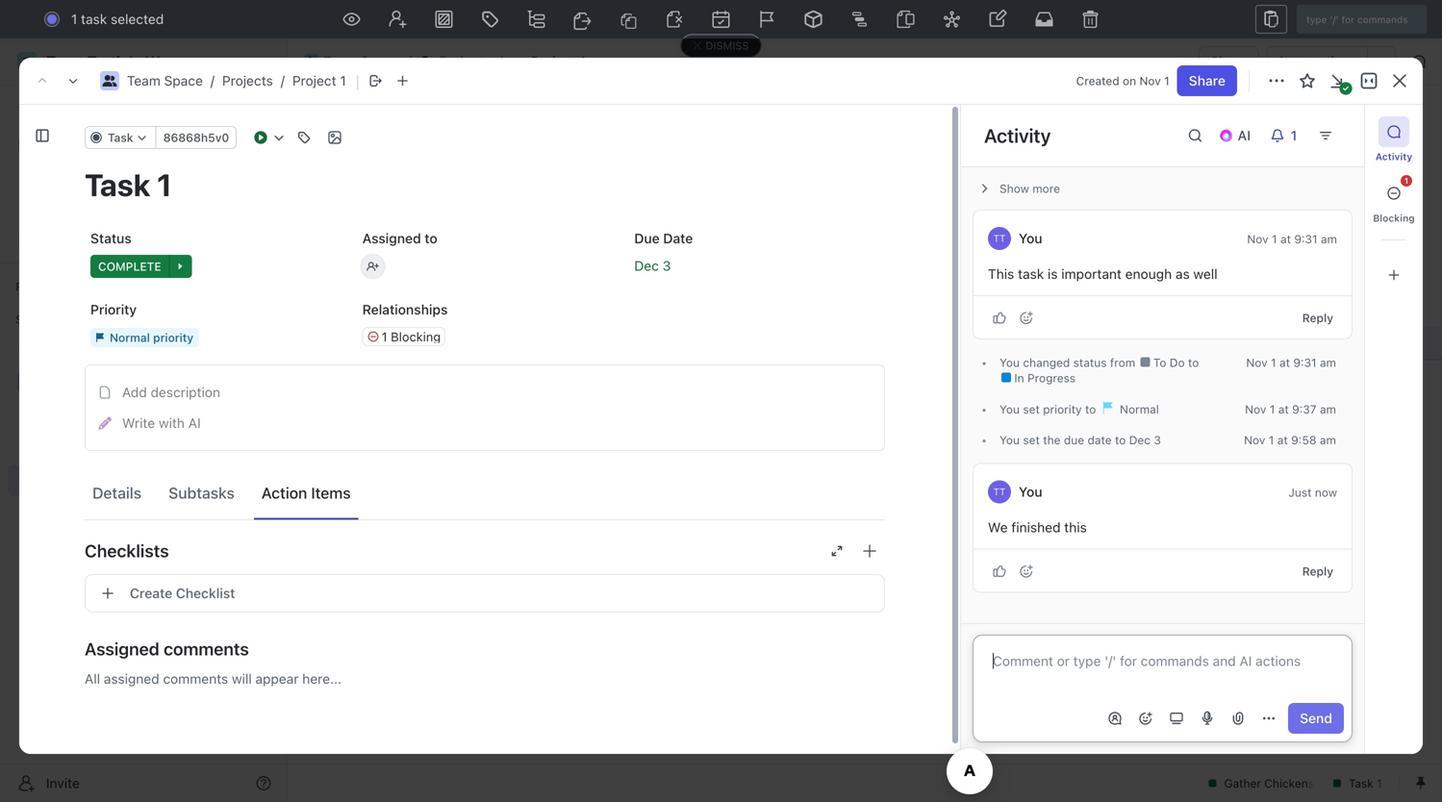 Task type: describe. For each thing, give the bounding box(es) containing it.
0 vertical spatial add
[[1304, 124, 1329, 140]]

activity inside task sidebar navigation tab list
[[1376, 151, 1413, 162]]

this
[[988, 266, 1015, 282]]

on
[[1123, 74, 1137, 88]]

|
[[356, 71, 360, 90]]

selected
[[111, 11, 164, 27]]

share button up ai button
[[1178, 65, 1238, 96]]

priority
[[90, 302, 137, 318]]

nov for set priority to
[[1246, 403, 1267, 416]]

1 vertical spatial do
[[378, 573, 396, 587]]

important
[[1062, 266, 1122, 282]]

write with ai
[[122, 415, 201, 431]]

well
[[1194, 266, 1218, 282]]

tt for this
[[994, 233, 1006, 244]]

assigned for assigned to
[[363, 231, 421, 246]]

2 vertical spatial project
[[334, 115, 420, 147]]

1 horizontal spatial user group image
[[103, 75, 117, 87]]

action
[[262, 484, 307, 502]]

0 vertical spatial nov 1 at 9:31 am
[[1248, 233, 1338, 246]]

show more
[[1000, 182, 1061, 195]]

projects inside team space / projects / project 1 |
[[222, 73, 273, 89]]

more
[[1033, 182, 1061, 195]]

assigned to
[[363, 231, 438, 246]]

create checklist button
[[85, 575, 885, 613]]

tt for we
[[994, 487, 1006, 498]]

favorites button
[[8, 275, 85, 298]]

from
[[1111, 356, 1136, 370]]

0 vertical spatial team
[[323, 53, 357, 69]]

you for at
[[1019, 231, 1043, 246]]

in
[[1015, 372, 1025, 385]]

you left the the
[[1000, 434, 1020, 447]]

due
[[635, 231, 660, 246]]

home
[[46, 101, 83, 116]]

team space link for the right user group image
[[127, 73, 203, 89]]

86868h5v0
[[163, 131, 229, 144]]

normal
[[1117, 403, 1160, 416]]

at for changed status from
[[1280, 356, 1291, 370]]

team inside tree
[[46, 375, 80, 391]]

changed
[[1023, 356, 1071, 370]]

1 set from the top
[[1023, 403, 1040, 416]]

1 button
[[1379, 175, 1413, 209]]

dec inside dropdown button
[[635, 258, 659, 274]]

due
[[1064, 434, 1085, 447]]

Search tasks... text field
[[1203, 219, 1396, 248]]

all assigned comments will appear here...
[[85, 671, 342, 687]]

1 inside button
[[1405, 177, 1409, 185]]

dashboards link
[[8, 192, 279, 222]]

ai inside dropdown button
[[1238, 128, 1251, 143]]

just
[[1289, 486, 1312, 500]]

inbox link
[[8, 126, 279, 157]]

9:58
[[1292, 434, 1317, 447]]

1 button
[[1263, 120, 1311, 151]]

this
[[1065, 520, 1087, 536]]

date
[[1088, 434, 1112, 447]]

will
[[232, 671, 252, 687]]

just now
[[1289, 486, 1338, 500]]

invite
[[46, 776, 80, 792]]

1 vertical spatial add task
[[388, 519, 445, 535]]

2 horizontal spatial projects
[[440, 53, 491, 69]]

1 horizontal spatial add task
[[1304, 124, 1362, 140]]

finished
[[1012, 520, 1061, 536]]

favorites
[[15, 280, 66, 294]]

1 horizontal spatial project 1 link
[[507, 50, 591, 73]]

write
[[122, 415, 155, 431]]

ai button
[[1211, 120, 1263, 151]]

normal
[[110, 331, 150, 344]]

create checklist
[[130, 586, 235, 602]]

team space link for user group image in the sidebar navigation
[[46, 368, 275, 398]]

nov for set the due date to
[[1245, 434, 1266, 447]]

automations
[[1278, 53, 1358, 69]]

show more button
[[973, 175, 1353, 202]]

project inside team space / projects / project 1 |
[[292, 73, 337, 89]]

user group image inside sidebar navigation
[[20, 377, 34, 389]]

normal priority
[[110, 331, 194, 344]]

status
[[90, 231, 132, 246]]

inbox
[[46, 133, 80, 149]]

1 horizontal spatial task
[[416, 519, 445, 535]]

complete
[[98, 260, 161, 273]]

due date
[[635, 231, 693, 246]]

complete
[[359, 273, 422, 286]]

you set the due date to dec 3
[[1000, 434, 1162, 447]]

0 horizontal spatial add task button
[[379, 515, 452, 539]]

space inside team space / projects / project 1 |
[[164, 73, 203, 89]]

status
[[1074, 356, 1107, 370]]

team space / projects / project 1 |
[[127, 71, 360, 90]]

comments inside dropdown button
[[164, 639, 249, 660]]

dismiss
[[706, 39, 749, 52]]

you for from
[[1000, 356, 1020, 370]]

task sidebar navigation tab list
[[1373, 116, 1416, 291]]

⌘k
[[850, 11, 871, 27]]

reply button for this task is important enough as well
[[1295, 307, 1342, 330]]

checklists button
[[85, 528, 885, 575]]

blocking inside task sidebar navigation tab list
[[1374, 213, 1415, 224]]

search...
[[677, 11, 732, 27]]

1 blocking
[[382, 330, 441, 344]]

task sidebar content section
[[957, 105, 1365, 755]]

send button
[[1289, 704, 1345, 734]]

0 horizontal spatial blocking
[[391, 330, 441, 344]]

details button
[[85, 475, 149, 511]]

nov 1 at 9:58 am
[[1245, 434, 1337, 447]]

at for set the due date to
[[1278, 434, 1288, 447]]

you for to
[[1000, 403, 1020, 416]]

new
[[1275, 11, 1303, 27]]

1 vertical spatial 9:31
[[1294, 356, 1317, 370]]

project 1 inside 'link'
[[531, 53, 586, 69]]

details
[[92, 484, 142, 502]]

86868h5v0 button
[[156, 126, 237, 149]]

1 vertical spatial nov 1 at 9:31 am
[[1247, 356, 1337, 370]]

set priority to
[[1020, 403, 1100, 416]]

created on nov 1
[[1077, 74, 1170, 88]]

1 inside dropdown button
[[1291, 128, 1298, 143]]

dashboards
[[46, 199, 121, 215]]

3 inside dropdown button
[[663, 258, 671, 274]]

show
[[1000, 182, 1030, 195]]

am left task sidebar navigation tab list
[[1321, 233, 1338, 246]]

relationships
[[363, 302, 448, 318]]

am for set the due date to
[[1320, 434, 1337, 447]]

dropdown menu image
[[667, 11, 684, 28]]

0 horizontal spatial ai
[[188, 415, 201, 431]]

we
[[988, 520, 1008, 536]]

nov 1 at 9:37 am
[[1246, 403, 1337, 416]]



Task type: locate. For each thing, give the bounding box(es) containing it.
1
[[71, 11, 77, 27], [580, 53, 586, 69], [340, 73, 346, 89], [1165, 74, 1170, 88], [426, 115, 439, 147], [1291, 128, 1298, 143], [1405, 177, 1409, 185], [1272, 233, 1278, 246], [382, 330, 388, 344], [421, 335, 427, 351], [1271, 356, 1277, 370], [1270, 403, 1276, 416], [1269, 434, 1275, 447]]

tt up the we
[[994, 487, 1006, 498]]

0 vertical spatial assigned
[[363, 231, 421, 246]]

1 vertical spatial dec
[[1130, 434, 1151, 447]]

comments up the all assigned comments will appear here...
[[164, 639, 249, 660]]

space inside tree
[[83, 375, 122, 391]]

2 horizontal spatial team
[[323, 53, 357, 69]]

add task button down 'automations' button
[[1292, 116, 1373, 147]]

1 horizontal spatial team
[[127, 73, 161, 89]]

reply button for we finished this
[[1295, 560, 1342, 583]]

task for selected
[[81, 11, 107, 27]]

0 vertical spatial comments
[[164, 639, 249, 660]]

add task button up 4
[[379, 515, 452, 539]]

add
[[1304, 124, 1329, 140], [122, 384, 147, 400], [388, 519, 413, 535]]

3 down due date
[[663, 258, 671, 274]]

0 horizontal spatial activity
[[985, 124, 1051, 147]]

complete button
[[85, 249, 341, 284]]

0 vertical spatial add task button
[[1292, 116, 1373, 147]]

task for is
[[1018, 266, 1044, 282]]

1 vertical spatial task
[[1018, 266, 1044, 282]]

0 horizontal spatial user group image
[[20, 377, 34, 389]]

1 horizontal spatial add
[[388, 519, 413, 535]]

appear
[[256, 671, 299, 687]]

am up nov 1 at 9:37 am
[[1320, 356, 1337, 370]]

4
[[418, 573, 425, 587]]

space
[[361, 53, 399, 69], [164, 73, 203, 89], [83, 375, 122, 391]]

1 horizontal spatial projects
[[222, 73, 273, 89]]

1 reply button from the top
[[1295, 307, 1342, 330]]

sidebar navigation
[[0, 38, 288, 803]]

2 horizontal spatial task
[[1333, 124, 1362, 140]]

task left the selected
[[81, 11, 107, 27]]

user group image down 'spaces'
[[20, 377, 34, 389]]

1 vertical spatial priority
[[1044, 403, 1082, 416]]

0 horizontal spatial dec
[[635, 258, 659, 274]]

1 vertical spatial reply
[[1303, 565, 1334, 578]]

with
[[159, 415, 185, 431]]

ai
[[1238, 128, 1251, 143], [188, 415, 201, 431]]

dec 3 button
[[629, 249, 885, 284]]

1 horizontal spatial 3
[[1154, 434, 1162, 447]]

add task up 4
[[388, 519, 445, 535]]

reply button down just now
[[1295, 560, 1342, 583]]

as
[[1176, 266, 1190, 282]]

0 vertical spatial blocking
[[1374, 213, 1415, 224]]

2 horizontal spatial add
[[1304, 124, 1329, 140]]

add task
[[1304, 124, 1362, 140], [388, 519, 445, 535]]

1 horizontal spatial space
[[164, 73, 203, 89]]

blocking
[[1374, 213, 1415, 224], [391, 330, 441, 344]]

1 vertical spatial team
[[127, 73, 161, 89]]

tree inside sidebar navigation
[[8, 335, 279, 595]]

1 vertical spatial project 1
[[334, 115, 445, 147]]

subtasks
[[169, 484, 235, 502]]

am for changed status from
[[1320, 356, 1337, 370]]

automations button
[[1268, 47, 1368, 76]]

blocking down relationships at top
[[391, 330, 441, 344]]

0 vertical spatial task
[[81, 11, 107, 27]]

2 vertical spatial team
[[46, 375, 80, 391]]

team
[[323, 53, 357, 69], [127, 73, 161, 89], [46, 375, 80, 391]]

1 vertical spatial project
[[292, 73, 337, 89]]

task up 4
[[416, 519, 445, 535]]

1 vertical spatial team space
[[46, 375, 122, 391]]

add description
[[122, 384, 220, 400]]

do inside task sidebar content 'section'
[[1170, 356, 1185, 370]]

to do right from
[[1151, 356, 1189, 370]]

am for set priority to
[[1320, 403, 1337, 416]]

0 vertical spatial user group image
[[103, 75, 117, 87]]

reply for this task is important enough as well
[[1303, 311, 1334, 325]]

2 vertical spatial space
[[83, 375, 122, 391]]

0 vertical spatial projects
[[440, 53, 491, 69]]

add task button
[[1292, 116, 1373, 147], [379, 515, 452, 539]]

team inside team space / projects / project 1 |
[[127, 73, 161, 89]]

0 vertical spatial set
[[1023, 403, 1040, 416]]

2 vertical spatial projects
[[58, 408, 109, 423]]

1 vertical spatial tt
[[994, 487, 1006, 498]]

assigned up assigned
[[85, 639, 160, 660]]

comments down assigned comments
[[163, 671, 228, 687]]

1 tt from the top
[[994, 233, 1006, 244]]

1 horizontal spatial ai
[[1238, 128, 1251, 143]]

space up home link
[[164, 73, 203, 89]]

action items button
[[254, 475, 359, 511]]

0 vertical spatial team space
[[323, 53, 399, 69]]

priority right normal
[[153, 331, 194, 344]]

checklist
[[176, 586, 235, 602]]

1 vertical spatial blocking
[[391, 330, 441, 344]]

task inside "task" "dropdown button"
[[108, 131, 133, 144]]

1 vertical spatial 3
[[1154, 434, 1162, 447]]

to do inside task sidebar content 'section'
[[1151, 356, 1189, 370]]

dec 3
[[635, 258, 671, 274]]

priority
[[153, 331, 194, 344], [1044, 403, 1082, 416]]

1 vertical spatial set
[[1023, 434, 1040, 447]]

the
[[1044, 434, 1061, 447]]

0 horizontal spatial add
[[122, 384, 147, 400]]

0 vertical spatial priority
[[153, 331, 194, 344]]

1 task selected
[[71, 11, 164, 27]]

set left the the
[[1023, 434, 1040, 447]]

task button
[[85, 126, 156, 149]]

write with ai button
[[91, 408, 879, 439]]

do
[[1170, 356, 1185, 370], [378, 573, 396, 587]]

0 horizontal spatial priority
[[153, 331, 194, 344]]

1 horizontal spatial add task button
[[1292, 116, 1373, 147]]

this task is important enough as well
[[988, 266, 1218, 282]]

user group image
[[306, 57, 318, 66]]

team up |
[[323, 53, 357, 69]]

1 horizontal spatial team space
[[323, 53, 399, 69]]

am
[[1321, 233, 1338, 246], [1320, 356, 1337, 370], [1320, 403, 1337, 416], [1320, 434, 1337, 447]]

projects link
[[416, 50, 495, 73], [222, 73, 273, 89], [58, 400, 225, 431]]

0 vertical spatial reply button
[[1295, 307, 1342, 330]]

tt
[[994, 233, 1006, 244], [994, 487, 1006, 498]]

send
[[1300, 711, 1333, 727]]

ai button
[[1211, 120, 1263, 151]]

task
[[81, 11, 107, 27], [1018, 266, 1044, 282]]

pencil image
[[98, 417, 111, 430]]

do right from
[[1170, 356, 1185, 370]]

set
[[1023, 403, 1040, 416], [1023, 434, 1040, 447]]

hide
[[999, 227, 1025, 240]]

1 vertical spatial assigned
[[85, 639, 160, 660]]

add task down 'automations' button
[[1304, 124, 1362, 140]]

hide button
[[991, 222, 1032, 245]]

1 horizontal spatial to do
[[1151, 356, 1189, 370]]

blocking down 1 button
[[1374, 213, 1415, 224]]

0 horizontal spatial task
[[81, 11, 107, 27]]

0 vertical spatial activity
[[985, 124, 1051, 147]]

team space up the pencil icon
[[46, 375, 122, 391]]

checklists
[[85, 541, 169, 562]]

activity inside task sidebar content 'section'
[[985, 124, 1051, 147]]

1 vertical spatial to do
[[359, 573, 396, 587]]

1 horizontal spatial priority
[[1044, 403, 1082, 416]]

share up ai dropdown button
[[1211, 53, 1248, 69]]

project inside 'link'
[[531, 53, 576, 69]]

0 vertical spatial project
[[531, 53, 576, 69]]

1 vertical spatial comments
[[163, 671, 228, 687]]

priority inside task sidebar content 'section'
[[1044, 403, 1082, 416]]

set down in progress
[[1023, 403, 1040, 416]]

ai left 1 dropdown button
[[1238, 128, 1251, 143]]

priority up the the
[[1044, 403, 1082, 416]]

nov for changed status from
[[1247, 356, 1268, 370]]

task down home link
[[108, 131, 133, 144]]

0 vertical spatial to do
[[1151, 356, 1189, 370]]

description
[[151, 384, 220, 400]]

Edit task name text field
[[85, 167, 885, 203]]

1 horizontal spatial assigned
[[363, 231, 421, 246]]

0 horizontal spatial task
[[108, 131, 133, 144]]

0 vertical spatial reply
[[1303, 311, 1334, 325]]

1 vertical spatial space
[[164, 73, 203, 89]]

priority for normal
[[153, 331, 194, 344]]

assigned inside dropdown button
[[85, 639, 160, 660]]

add description button
[[91, 377, 879, 408]]

date
[[663, 231, 693, 246]]

am right 9:58
[[1320, 434, 1337, 447]]

type '/' for commands field
[[1297, 5, 1427, 34]]

1 inside team space / projects / project 1 |
[[340, 73, 346, 89]]

3
[[663, 258, 671, 274], [1154, 434, 1162, 447]]

user group image up home link
[[103, 75, 117, 87]]

reply down just now
[[1303, 565, 1334, 578]]

you up the in
[[1000, 356, 1020, 370]]

1 horizontal spatial blocking
[[1374, 213, 1415, 224]]

3 inside task sidebar content 'section'
[[1154, 434, 1162, 447]]

new button
[[1248, 4, 1315, 35]]

share button
[[1199, 46, 1259, 77], [1178, 65, 1238, 96]]

0 vertical spatial tt
[[994, 233, 1006, 244]]

0 horizontal spatial to do
[[359, 573, 396, 587]]

tree
[[8, 335, 279, 595]]

0 vertical spatial 9:31
[[1295, 233, 1318, 246]]

assigned comments button
[[85, 627, 885, 673]]

1 vertical spatial share
[[1189, 73, 1226, 89]]

9:31
[[1295, 233, 1318, 246], [1294, 356, 1317, 370]]

projects inside sidebar navigation
[[58, 408, 109, 423]]

nov
[[1140, 74, 1161, 88], [1248, 233, 1269, 246], [1247, 356, 1268, 370], [1246, 403, 1267, 416], [1245, 434, 1266, 447]]

0 vertical spatial project 1
[[531, 53, 586, 69]]

tree containing team space
[[8, 335, 279, 595]]

you up finished
[[1019, 484, 1043, 500]]

‎task 1 link
[[383, 329, 667, 357]]

at
[[1281, 233, 1292, 246], [1280, 356, 1291, 370], [1279, 403, 1289, 416], [1278, 434, 1288, 447]]

activity up 1 button
[[1376, 151, 1413, 162]]

9:31 left task sidebar navigation tab list
[[1295, 233, 1318, 246]]

team space inside sidebar navigation
[[46, 375, 122, 391]]

2 tt from the top
[[994, 487, 1006, 498]]

to do
[[1151, 356, 1189, 370], [359, 573, 396, 587]]

2 vertical spatial add
[[388, 519, 413, 535]]

add inside button
[[122, 384, 147, 400]]

space up the pencil icon
[[83, 375, 122, 391]]

2 reply from the top
[[1303, 565, 1334, 578]]

task
[[1333, 124, 1362, 140], [108, 131, 133, 144], [416, 519, 445, 535]]

in progress
[[1012, 372, 1076, 385]]

team down 'spaces'
[[46, 375, 80, 391]]

2 set from the top
[[1023, 434, 1040, 447]]

task right 1 dropdown button
[[1333, 124, 1362, 140]]

1 vertical spatial reply button
[[1295, 560, 1342, 583]]

0 vertical spatial share
[[1211, 53, 1248, 69]]

dropdown menu image
[[989, 9, 1008, 28]]

am right 9:37
[[1320, 403, 1337, 416]]

create
[[130, 586, 172, 602]]

activity up show
[[985, 124, 1051, 147]]

9:31 up 9:37
[[1294, 356, 1317, 370]]

share up ai button
[[1189, 73, 1226, 89]]

0 horizontal spatial projects
[[58, 408, 109, 423]]

share button down new button
[[1199, 46, 1259, 77]]

2 reply button from the top
[[1295, 560, 1342, 583]]

tt up this
[[994, 233, 1006, 244]]

dec down due on the top
[[635, 258, 659, 274]]

1 vertical spatial projects
[[222, 73, 273, 89]]

0 horizontal spatial project 1
[[334, 115, 445, 147]]

ai right with
[[188, 415, 201, 431]]

dec inside task sidebar content 'section'
[[1130, 434, 1151, 447]]

0 horizontal spatial 3
[[663, 258, 671, 274]]

1 vertical spatial activity
[[1376, 151, 1413, 162]]

assigned
[[363, 231, 421, 246], [85, 639, 160, 660]]

0 vertical spatial add task
[[1304, 124, 1362, 140]]

team up home link
[[127, 73, 161, 89]]

1 horizontal spatial dec
[[1130, 434, 1151, 447]]

reply down search tasks... text field
[[1303, 311, 1334, 325]]

0 vertical spatial ai
[[1238, 128, 1251, 143]]

items
[[311, 484, 351, 502]]

dec down normal
[[1130, 434, 1151, 447]]

1 vertical spatial add task button
[[379, 515, 452, 539]]

you down the in
[[1000, 403, 1020, 416]]

0 horizontal spatial add task
[[388, 519, 445, 535]]

0 horizontal spatial do
[[378, 573, 396, 587]]

0 horizontal spatial project 1 link
[[292, 73, 346, 89]]

0 vertical spatial dec
[[635, 258, 659, 274]]

/
[[408, 53, 412, 69], [499, 53, 503, 69], [211, 73, 215, 89], [281, 73, 285, 89]]

3 down normal
[[1154, 434, 1162, 447]]

reply for we finished this
[[1303, 565, 1334, 578]]

1 horizontal spatial project 1
[[531, 53, 586, 69]]

0 vertical spatial do
[[1170, 356, 1185, 370]]

you down show more
[[1019, 231, 1043, 246]]

home link
[[8, 93, 279, 124]]

1 horizontal spatial do
[[1170, 356, 1185, 370]]

progress
[[1028, 372, 1076, 385]]

0 horizontal spatial assigned
[[85, 639, 160, 660]]

at for set priority to
[[1279, 403, 1289, 416]]

normal priority button
[[85, 321, 341, 355]]

set priority image
[[759, 11, 776, 28]]

we finished this
[[988, 520, 1087, 536]]

to do left 4
[[359, 573, 396, 587]]

0 horizontal spatial team
[[46, 375, 80, 391]]

1 reply from the top
[[1303, 311, 1334, 325]]

reply button down search tasks... text field
[[1295, 307, 1342, 330]]

assigned for assigned comments
[[85, 639, 160, 660]]

0 horizontal spatial space
[[83, 375, 122, 391]]

enough
[[1126, 266, 1172, 282]]

task left is
[[1018, 266, 1044, 282]]

projects
[[440, 53, 491, 69], [222, 73, 273, 89], [58, 408, 109, 423]]

1 vertical spatial ai
[[188, 415, 201, 431]]

priority inside dropdown button
[[153, 331, 194, 344]]

user group image
[[103, 75, 117, 87], [20, 377, 34, 389]]

task inside 'section'
[[1018, 266, 1044, 282]]

assigned comments
[[85, 639, 249, 660]]

do left 4
[[378, 573, 396, 587]]

here...
[[302, 671, 342, 687]]

action items
[[262, 484, 351, 502]]

priority for set
[[1044, 403, 1082, 416]]

assigned up complete
[[363, 231, 421, 246]]

space right user group icon
[[361, 53, 399, 69]]

2 horizontal spatial space
[[361, 53, 399, 69]]

team space up |
[[323, 53, 399, 69]]

0 vertical spatial 3
[[663, 258, 671, 274]]



Task type: vqa. For each thing, say whether or not it's contained in the screenshot.
THE 'TERRY TURTLE'S WORKSPACE, ,' 'element'
no



